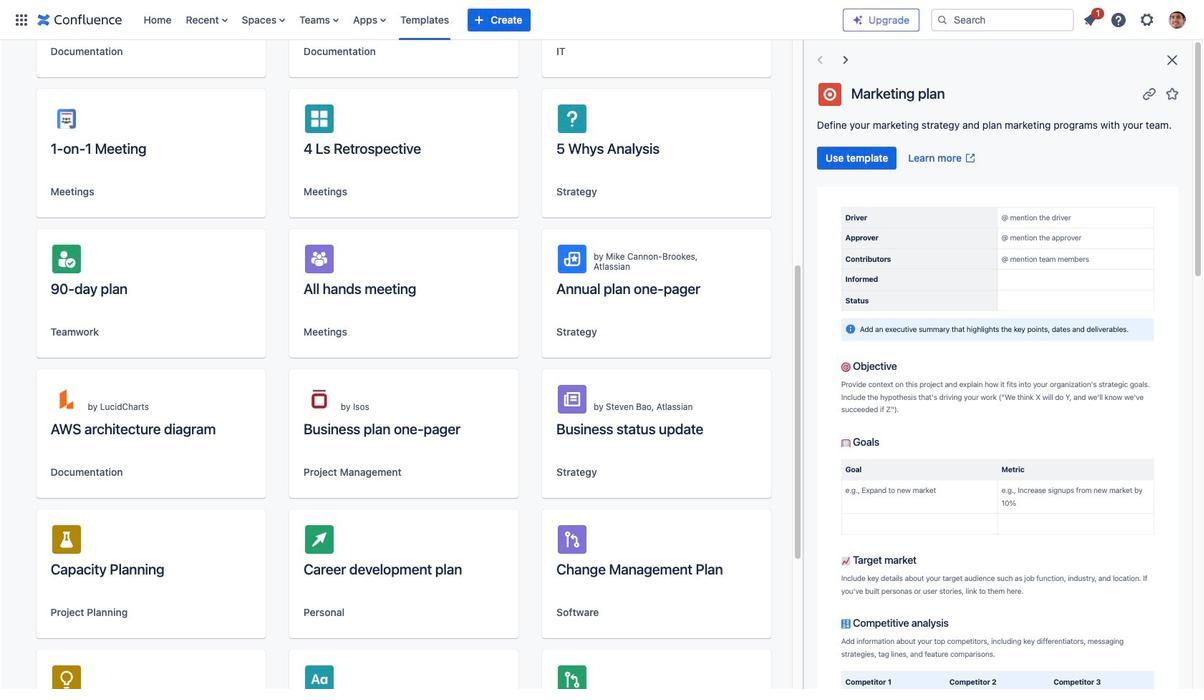 Task type: describe. For each thing, give the bounding box(es) containing it.
settings icon image
[[1139, 11, 1156, 28]]

appswitcher icon image
[[13, 11, 30, 28]]

Search field
[[931, 8, 1075, 31]]

help icon image
[[1110, 11, 1128, 28]]

list item inside list
[[1078, 5, 1105, 31]]

previous template image
[[812, 52, 829, 69]]



Task type: locate. For each thing, give the bounding box(es) containing it.
premium image
[[853, 14, 864, 25]]

0 horizontal spatial list
[[136, 0, 843, 40]]

list
[[136, 0, 843, 40], [1078, 5, 1195, 33]]

1 horizontal spatial list
[[1078, 5, 1195, 33]]

notification icon image
[[1082, 11, 1099, 28]]

confluence image
[[37, 11, 122, 28], [37, 11, 122, 28]]

close image
[[1164, 52, 1181, 69]]

list for premium image
[[1078, 5, 1195, 33]]

banner
[[0, 0, 1204, 40]]

list item
[[1078, 5, 1105, 31]]

search image
[[937, 14, 949, 25]]

next template image
[[837, 52, 855, 69]]

None search field
[[931, 8, 1075, 31]]

star marketing plan image
[[1164, 85, 1181, 102]]

list for the appswitcher icon
[[136, 0, 843, 40]]

global element
[[9, 0, 843, 40]]

share link image
[[1141, 85, 1158, 102]]

group
[[817, 147, 982, 170]]

your profile and preferences image
[[1169, 11, 1186, 28]]



Task type: vqa. For each thing, say whether or not it's contained in the screenshot.
Previous Template icon
yes



